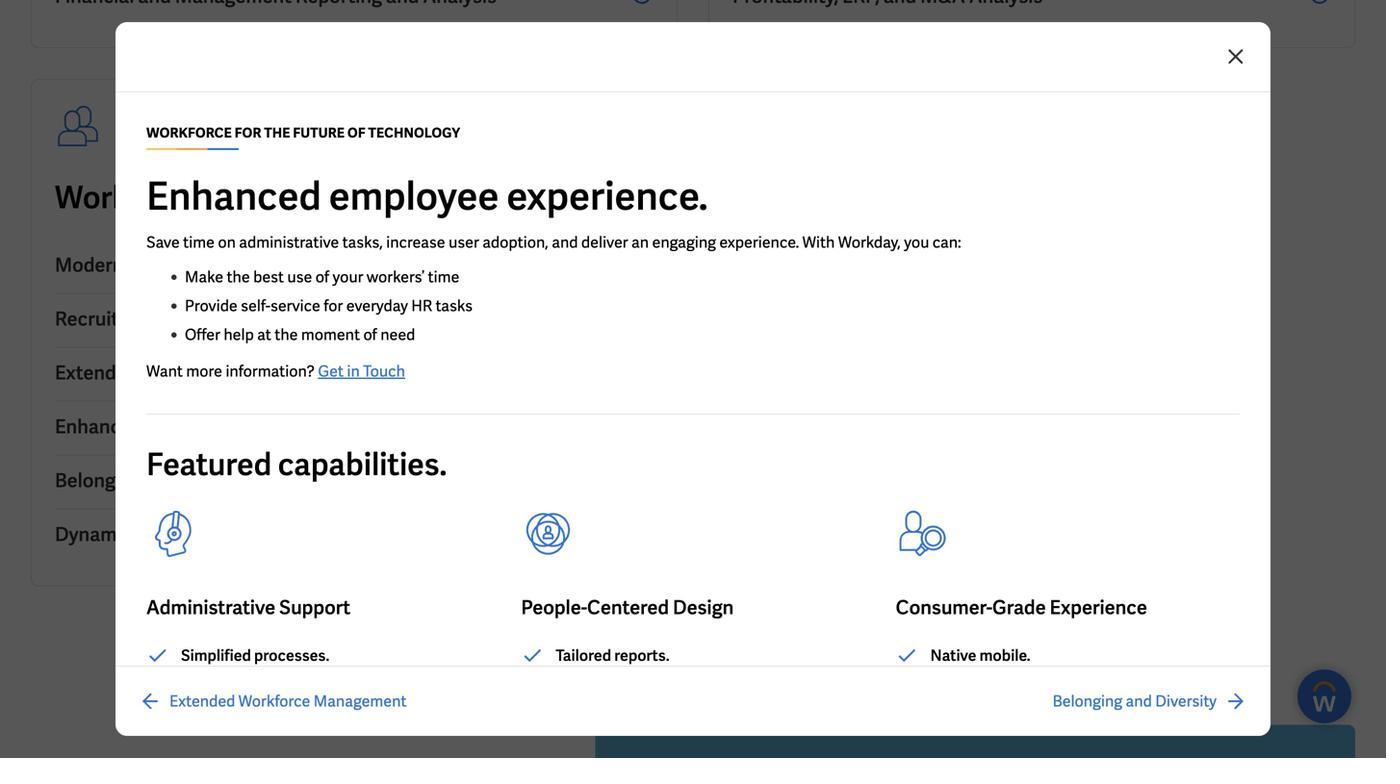 Task type: locate. For each thing, give the bounding box(es) containing it.
the
[[264, 124, 290, 142]]

1 vertical spatial the
[[227, 267, 250, 287]]

1 vertical spatial extended
[[169, 692, 235, 712]]

capabilities.
[[278, 445, 447, 485]]

0 horizontal spatial belonging and diversity
[[55, 468, 261, 493]]

management down the processes.
[[314, 692, 407, 712]]

0 vertical spatial diversity
[[183, 468, 261, 493]]

workforce
[[55, 178, 202, 218], [142, 361, 233, 386], [239, 692, 310, 712]]

recruit and onboard
[[55, 307, 236, 332]]

of right use
[[316, 267, 329, 287]]

for up on
[[208, 178, 247, 218]]

employee
[[329, 171, 499, 221]]

0 vertical spatial extended workforce management button
[[55, 348, 654, 402]]

1 vertical spatial enhanced
[[55, 414, 142, 439]]

extended
[[55, 361, 138, 386], [169, 692, 235, 712]]

0 horizontal spatial time
[[183, 233, 215, 253]]

enhanced left employee
[[55, 414, 142, 439]]

belonging and diversity
[[55, 468, 261, 493], [1053, 692, 1217, 712]]

2 vertical spatial workforce
[[239, 692, 310, 712]]

make
[[185, 267, 223, 287]]

0 horizontal spatial of
[[316, 267, 329, 287]]

use
[[287, 267, 312, 287]]

on
[[218, 233, 236, 253]]

support
[[279, 595, 351, 620]]

extended workforce management button down moment
[[55, 348, 654, 402]]

1 vertical spatial experience.
[[720, 233, 799, 253]]

experience. left with
[[720, 233, 799, 253]]

extended down recruit at top left
[[55, 361, 138, 386]]

management down the at
[[237, 361, 354, 386]]

1 vertical spatial extended workforce management button
[[139, 690, 407, 713]]

extended workforce management down offer
[[55, 361, 354, 386]]

0 vertical spatial experience
[[236, 414, 333, 439]]

tailored
[[556, 646, 611, 666]]

0 vertical spatial belonging
[[55, 468, 143, 493]]

1 vertical spatial for
[[324, 296, 343, 316]]

help
[[224, 325, 254, 345]]

and
[[552, 233, 578, 253], [123, 307, 156, 332], [146, 468, 179, 493], [1126, 692, 1152, 712]]

for
[[208, 178, 247, 218], [324, 296, 343, 316]]

0 vertical spatial of
[[404, 178, 433, 218]]

1 vertical spatial management
[[314, 692, 407, 712]]

get in touch link
[[318, 362, 405, 382]]

your
[[333, 267, 363, 287]]

you
[[904, 233, 929, 253]]

experience up the featured capabilities.
[[236, 414, 333, 439]]

0 horizontal spatial belonging
[[55, 468, 143, 493]]

the right the at
[[275, 325, 298, 345]]

1 vertical spatial extended workforce management
[[169, 692, 407, 712]]

0 horizontal spatial diversity
[[183, 468, 261, 493]]

and for recruit and onboard button
[[123, 307, 156, 332]]

1 vertical spatial belonging and diversity
[[1053, 692, 1217, 712]]

for up moment
[[324, 296, 343, 316]]

skills
[[136, 522, 182, 547]]

centered
[[587, 595, 669, 620]]

diversity inside enhanced employee experience. "dialog"
[[1156, 692, 1217, 712]]

1 vertical spatial hr
[[411, 296, 432, 316]]

0 vertical spatial experience.
[[507, 171, 708, 221]]

of up increase
[[404, 178, 433, 218]]

1 horizontal spatial experience.
[[720, 233, 799, 253]]

1 horizontal spatial diversity
[[1156, 692, 1217, 712]]

tailored reports.
[[556, 646, 670, 666]]

hr inside button
[[163, 253, 189, 278]]

and for the leftmost belonging and diversity button
[[146, 468, 179, 493]]

hr left the service
[[163, 253, 189, 278]]

1 horizontal spatial belonging and diversity
[[1053, 692, 1217, 712]]

0 vertical spatial hr
[[163, 253, 189, 278]]

belonging inside enhanced employee experience. "dialog"
[[1053, 692, 1123, 712]]

1 vertical spatial workforce
[[142, 361, 233, 386]]

hr
[[163, 253, 189, 278], [411, 296, 432, 316]]

belonging
[[55, 468, 143, 493], [1053, 692, 1123, 712]]

information?
[[226, 362, 315, 382]]

0 horizontal spatial hr
[[163, 253, 189, 278]]

hr left the tasks
[[411, 296, 432, 316]]

of for future
[[404, 178, 433, 218]]

extended workforce management
[[55, 361, 354, 386], [169, 692, 407, 712]]

design
[[673, 595, 734, 620]]

the
[[253, 178, 300, 218], [227, 267, 250, 287], [275, 325, 298, 345]]

delivery
[[262, 253, 334, 278]]

more
[[186, 362, 222, 382]]

simplified processes.
[[181, 646, 329, 666]]

enhanced inside "dialog"
[[146, 171, 321, 221]]

want
[[146, 362, 183, 382]]

experience
[[236, 414, 333, 439], [1050, 595, 1148, 620]]

1 horizontal spatial extended
[[169, 692, 235, 712]]

1 vertical spatial time
[[428, 267, 460, 287]]

1 horizontal spatial belonging
[[1053, 692, 1123, 712]]

service
[[270, 296, 320, 316]]

hr inside the make the best use of your workers' time provide self-service for everyday hr tasks offer help at the moment of need
[[411, 296, 432, 316]]

the up administrative
[[253, 178, 300, 218]]

belonging and diversity button
[[55, 456, 654, 510], [1053, 690, 1248, 713]]

2 vertical spatial of
[[363, 325, 377, 345]]

experience inside enhanced employee experience button
[[236, 414, 333, 439]]

1 horizontal spatial for
[[324, 296, 343, 316]]

1 horizontal spatial experience
[[1050, 595, 1148, 620]]

extended workforce management down the processes.
[[169, 692, 407, 712]]

1 horizontal spatial enhanced
[[146, 171, 321, 221]]

extended workforce management button inside enhanced employee experience. "dialog"
[[139, 690, 407, 713]]

enhanced up on
[[146, 171, 321, 221]]

0 vertical spatial belonging and diversity
[[55, 468, 261, 493]]

dynamic
[[55, 522, 132, 547]]

0 horizontal spatial experience
[[236, 414, 333, 439]]

experience. up deliver
[[507, 171, 708, 221]]

user
[[449, 233, 479, 253]]

1 horizontal spatial belonging and diversity button
[[1053, 690, 1248, 713]]

future
[[293, 124, 345, 142]]

enhanced employee experience. dialog
[[0, 0, 1386, 759]]

experience right grade
[[1050, 595, 1148, 620]]

featured
[[146, 445, 272, 485]]

self-
[[241, 296, 270, 316]]

workforce down offer
[[142, 361, 233, 386]]

everyday
[[346, 296, 408, 316]]

best
[[253, 267, 284, 287]]

management
[[237, 361, 354, 386], [314, 692, 407, 712]]

extended workforce management button
[[55, 348, 654, 402], [139, 690, 407, 713]]

the left best
[[227, 267, 250, 287]]

future
[[306, 178, 398, 218]]

of
[[347, 124, 365, 142]]

enhanced inside button
[[55, 414, 142, 439]]

0 horizontal spatial enhanced
[[55, 414, 142, 439]]

enhanced for enhanced employee experience.
[[146, 171, 321, 221]]

0 vertical spatial belonging and diversity button
[[55, 456, 654, 510]]

modernized hr service delivery
[[55, 253, 334, 278]]

provide
[[185, 296, 238, 316]]

experience for enhanced employee experience
[[236, 414, 333, 439]]

0 vertical spatial for
[[208, 178, 247, 218]]

1 vertical spatial belonging
[[1053, 692, 1123, 712]]

workforce down the processes.
[[239, 692, 310, 712]]

1 vertical spatial of
[[316, 267, 329, 287]]

consumer-grade experience
[[896, 595, 1148, 620]]

of left need in the top of the page
[[363, 325, 377, 345]]

0 vertical spatial enhanced
[[146, 171, 321, 221]]

recruit
[[55, 307, 119, 332]]

0 vertical spatial extended
[[55, 361, 138, 386]]

diversity
[[183, 468, 261, 493], [1156, 692, 1217, 712]]

1 horizontal spatial hr
[[411, 296, 432, 316]]

native
[[931, 646, 977, 666]]

get
[[318, 362, 344, 382]]

time left on
[[183, 233, 215, 253]]

processes.
[[254, 646, 329, 666]]

0 horizontal spatial experience.
[[507, 171, 708, 221]]

belonging for the leftmost belonging and diversity button
[[55, 468, 143, 493]]

workforce for the future of technology
[[146, 124, 460, 142]]

0 vertical spatial management
[[237, 361, 354, 386]]

enhanced for enhanced employee experience
[[55, 414, 142, 439]]

diversity for the bottommost belonging and diversity button
[[1156, 692, 1217, 712]]

and for the bottommost belonging and diversity button
[[1126, 692, 1152, 712]]

1 horizontal spatial time
[[428, 267, 460, 287]]

idc infobrief for tech image
[[596, 725, 1356, 759]]

1 vertical spatial diversity
[[1156, 692, 1217, 712]]

of
[[404, 178, 433, 218], [316, 267, 329, 287], [363, 325, 377, 345]]

extended workforce management button down 'simplified processes.'
[[139, 690, 407, 713]]

experience inside enhanced employee experience. "dialog"
[[1050, 595, 1148, 620]]

1 vertical spatial experience
[[1050, 595, 1148, 620]]

extended down simplified
[[169, 692, 235, 712]]

time up the tasks
[[428, 267, 460, 287]]

enhanced
[[146, 171, 321, 221], [55, 414, 142, 439]]

administrative
[[146, 595, 275, 620]]

workforce up save
[[55, 178, 202, 218]]

1 horizontal spatial of
[[363, 325, 377, 345]]

2 horizontal spatial of
[[404, 178, 433, 218]]

belonging for the bottommost belonging and diversity button
[[1053, 692, 1123, 712]]



Task type: vqa. For each thing, say whether or not it's contained in the screenshot.
the left the and
no



Task type: describe. For each thing, give the bounding box(es) containing it.
belonging and diversity inside enhanced employee experience. "dialog"
[[1053, 692, 1217, 712]]

0 vertical spatial extended workforce management
[[55, 361, 354, 386]]

need
[[380, 325, 415, 345]]

extended workforce management inside enhanced employee experience. "dialog"
[[169, 692, 407, 712]]

people-centered design
[[521, 595, 734, 620]]

can:
[[933, 233, 961, 253]]

modernized hr service delivery button
[[55, 240, 654, 294]]

deliver
[[581, 233, 628, 253]]

enhanced employee experience.
[[146, 171, 708, 221]]

moment
[[301, 325, 360, 345]]

workforce inside enhanced employee experience. "dialog"
[[239, 692, 310, 712]]

native mobile.
[[931, 646, 1031, 666]]

1 vertical spatial belonging and diversity button
[[1053, 690, 1248, 713]]

employee
[[146, 414, 232, 439]]

0 horizontal spatial extended
[[55, 361, 138, 386]]

workers'
[[367, 267, 425, 287]]

consumer-
[[896, 595, 993, 620]]

diversity for the leftmost belonging and diversity button
[[183, 468, 261, 493]]

at
[[257, 325, 271, 345]]

people-
[[521, 595, 587, 620]]

service
[[193, 253, 258, 278]]

reports.
[[614, 646, 670, 666]]

want more information? get in touch
[[146, 362, 405, 382]]

0 horizontal spatial for
[[208, 178, 247, 218]]

workforce
[[146, 124, 232, 142]]

dynamic skills curation button
[[55, 510, 654, 563]]

offer
[[185, 325, 220, 345]]

enhanced employee experience button
[[55, 402, 654, 456]]

simplified
[[181, 646, 251, 666]]

technology
[[439, 178, 599, 218]]

for
[[235, 124, 261, 142]]

administrative support
[[146, 595, 351, 620]]

save time on administrative tasks, increase user adoption, and deliver an engaging experience. with workday, you can:
[[146, 233, 961, 253]]

time inside the make the best use of your workers' time provide self-service for everyday hr tasks offer help at the moment of need
[[428, 267, 460, 287]]

modernized
[[55, 253, 159, 278]]

0 vertical spatial time
[[183, 233, 215, 253]]

tasks,
[[342, 233, 383, 253]]

extended inside enhanced employee experience. "dialog"
[[169, 692, 235, 712]]

mobile.
[[980, 646, 1031, 666]]

0 vertical spatial the
[[253, 178, 300, 218]]

onboard
[[159, 307, 236, 332]]

administrative
[[239, 233, 339, 253]]

for inside the make the best use of your workers' time provide self-service for everyday hr tasks offer help at the moment of need
[[324, 296, 343, 316]]

enhanced employee experience
[[55, 414, 333, 439]]

2 vertical spatial the
[[275, 325, 298, 345]]

0 vertical spatial workforce
[[55, 178, 202, 218]]

featured capabilities.
[[146, 445, 447, 485]]

curation
[[186, 522, 263, 547]]

touch
[[363, 362, 405, 382]]

workforce for the future of technology
[[55, 178, 599, 218]]

with
[[803, 233, 835, 253]]

in
[[347, 362, 360, 382]]

increase
[[386, 233, 445, 253]]

experience for consumer-grade experience
[[1050, 595, 1148, 620]]

tasks
[[436, 296, 473, 316]]

dynamic skills curation
[[55, 522, 263, 547]]

make the best use of your workers' time provide self-service for everyday hr tasks offer help at the moment of need
[[185, 267, 473, 345]]

of for use
[[316, 267, 329, 287]]

engaging
[[652, 233, 716, 253]]

recruit and onboard button
[[55, 294, 654, 348]]

grade
[[993, 595, 1046, 620]]

save
[[146, 233, 180, 253]]

0 horizontal spatial belonging and diversity button
[[55, 456, 654, 510]]

management inside enhanced employee experience. "dialog"
[[314, 692, 407, 712]]

technology
[[368, 124, 460, 142]]

an
[[632, 233, 649, 253]]

workday,
[[838, 233, 901, 253]]

adoption,
[[483, 233, 549, 253]]



